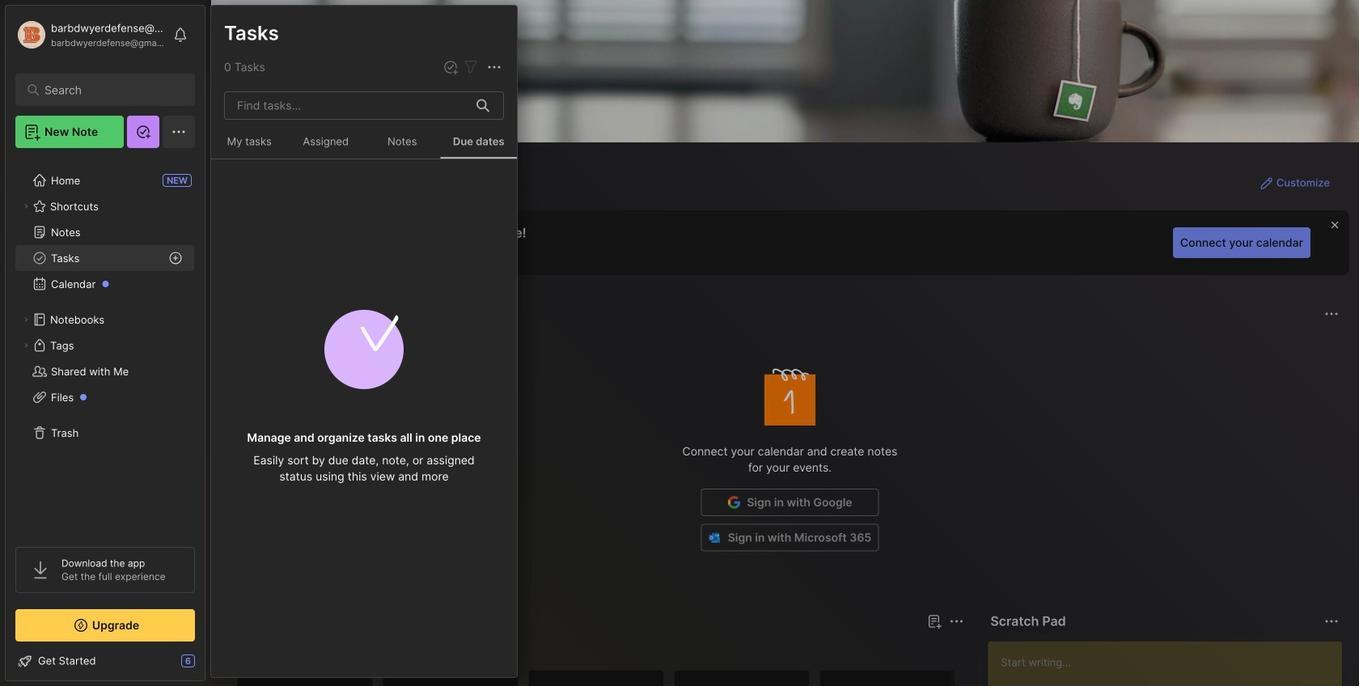 Task type: describe. For each thing, give the bounding box(es) containing it.
tree inside main element
[[6, 158, 205, 532]]

Help and Learning task checklist field
[[6, 648, 205, 674]]

Find tasks… text field
[[227, 92, 467, 119]]

Account field
[[15, 19, 165, 51]]

More actions and view options field
[[481, 57, 504, 77]]

click to collapse image
[[204, 656, 216, 676]]

Search text field
[[45, 83, 174, 98]]



Task type: vqa. For each thing, say whether or not it's contained in the screenshot.
NOTE WINDOW - LOADING element
no



Task type: locate. For each thing, give the bounding box(es) containing it.
more actions and view options image
[[485, 58, 504, 77]]

new task image
[[443, 59, 459, 75]]

row group
[[237, 670, 965, 686]]

filter tasks image
[[461, 58, 481, 77]]

Filter tasks field
[[461, 57, 481, 77]]

tree
[[6, 158, 205, 532]]

main element
[[0, 0, 210, 686]]

expand notebooks image
[[21, 315, 31, 324]]

tab
[[240, 641, 288, 660]]

None search field
[[45, 80, 174, 100]]

none search field inside main element
[[45, 80, 174, 100]]

Start writing… text field
[[1001, 642, 1341, 686]]

expand tags image
[[21, 341, 31, 350]]



